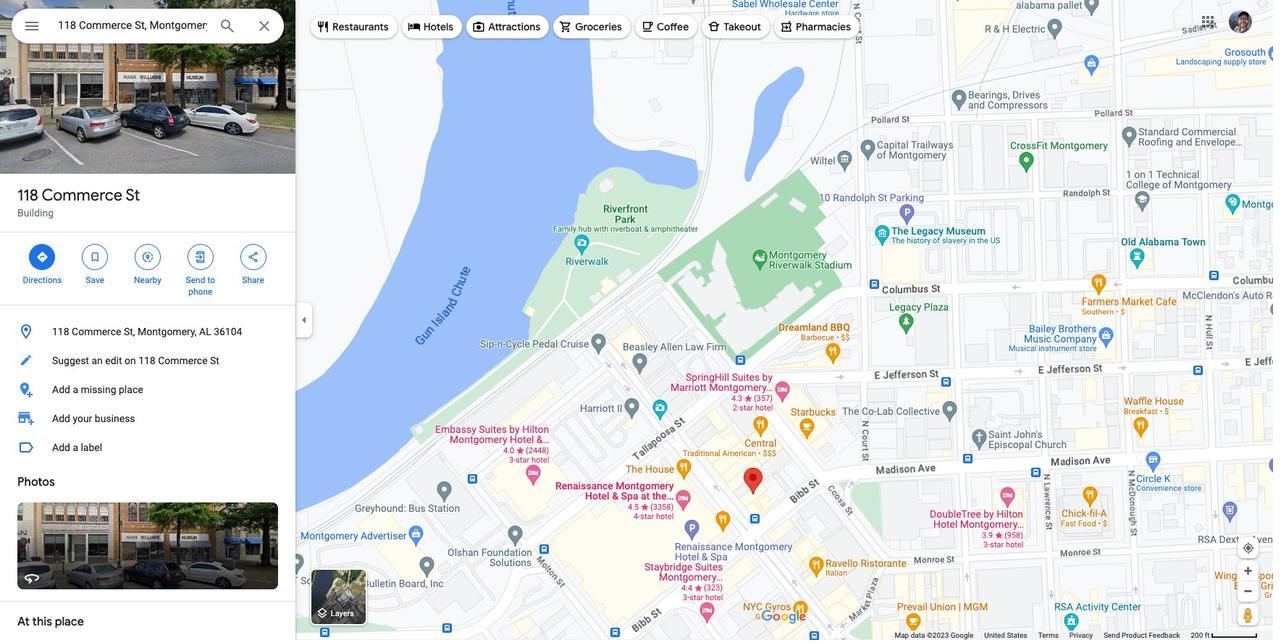 Task type: locate. For each thing, give the bounding box(es) containing it.
1 horizontal spatial place
[[119, 384, 143, 395]]

2 horizontal spatial 118
[[138, 355, 156, 367]]

 button
[[12, 9, 52, 46]]

0 vertical spatial st
[[126, 185, 140, 206]]

0 horizontal spatial place
[[55, 615, 84, 629]]

1 vertical spatial st
[[210, 355, 219, 367]]

add a label
[[52, 442, 102, 453]]

nearby
[[134, 275, 161, 285]]

footer inside google maps element
[[895, 631, 1191, 640]]

1 vertical spatial a
[[73, 442, 78, 453]]

send left the product
[[1104, 632, 1120, 640]]

directions
[[23, 275, 62, 285]]

1 a from the top
[[73, 384, 78, 395]]

place right the this
[[55, 615, 84, 629]]

2 add from the top
[[52, 413, 70, 424]]

1 horizontal spatial 118
[[52, 326, 69, 338]]

118 for st
[[17, 185, 38, 206]]

commerce
[[42, 185, 122, 206], [72, 326, 121, 338], [158, 355, 208, 367]]

suggest
[[52, 355, 89, 367]]

phone
[[188, 287, 212, 297]]

suggest an edit on 118 commerce st
[[52, 355, 219, 367]]

a for label
[[73, 442, 78, 453]]

a left label
[[73, 442, 78, 453]]

2 vertical spatial 118
[[138, 355, 156, 367]]

states
[[1007, 632, 1028, 640]]

an
[[92, 355, 103, 367]]

0 vertical spatial add
[[52, 384, 70, 395]]

1 vertical spatial send
[[1104, 632, 1120, 640]]

118 up the building
[[17, 185, 38, 206]]

0 vertical spatial a
[[73, 384, 78, 395]]

2 vertical spatial add
[[52, 442, 70, 453]]

add down suggest
[[52, 384, 70, 395]]

1 vertical spatial 118
[[52, 326, 69, 338]]

200 ft button
[[1191, 632, 1258, 640]]

1 horizontal spatial send
[[1104, 632, 1120, 640]]

share
[[242, 275, 264, 285]]

groceries button
[[554, 9, 631, 44]]

place inside button
[[119, 384, 143, 395]]

1 vertical spatial add
[[52, 413, 70, 424]]

a
[[73, 384, 78, 395], [73, 442, 78, 453]]

at
[[17, 615, 30, 629]]

0 horizontal spatial send
[[186, 275, 205, 285]]

0 vertical spatial place
[[119, 384, 143, 395]]

map data ©2023 google
[[895, 632, 974, 640]]

send product feedback button
[[1104, 631, 1180, 640]]

privacy button
[[1070, 631, 1093, 640]]

2 a from the top
[[73, 442, 78, 453]]

footer
[[895, 631, 1191, 640]]

at this place
[[17, 615, 84, 629]]

0 horizontal spatial 118
[[17, 185, 38, 206]]

commerce for st
[[42, 185, 122, 206]]

send
[[186, 275, 205, 285], [1104, 632, 1120, 640]]

118 commerce st main content
[[0, 0, 296, 640]]

zoom in image
[[1243, 566, 1254, 577]]

118 Commerce St, Montgomery, AL 36104 field
[[12, 9, 284, 43]]

3 add from the top
[[52, 442, 70, 453]]

footer containing map data ©2023 google
[[895, 631, 1191, 640]]

google
[[951, 632, 974, 640]]


[[247, 249, 260, 265]]

118 inside "button"
[[52, 326, 69, 338]]

0 vertical spatial commerce
[[42, 185, 122, 206]]

commerce up an
[[72, 326, 121, 338]]

commerce down montgomery,
[[158, 355, 208, 367]]

data
[[911, 632, 925, 640]]

commerce inside 118 commerce st building
[[42, 185, 122, 206]]

pharmacies button
[[774, 9, 860, 44]]

groceries
[[575, 20, 622, 33]]

add for add a label
[[52, 442, 70, 453]]

st inside 118 commerce st building
[[126, 185, 140, 206]]

118 right the on
[[138, 355, 156, 367]]

commerce up the building
[[42, 185, 122, 206]]

1 add from the top
[[52, 384, 70, 395]]

2 vertical spatial commerce
[[158, 355, 208, 367]]

al
[[199, 326, 211, 338]]

label
[[81, 442, 102, 453]]


[[194, 249, 207, 265]]

commerce for st,
[[72, 326, 121, 338]]

0 horizontal spatial st
[[126, 185, 140, 206]]

118
[[17, 185, 38, 206], [52, 326, 69, 338], [138, 355, 156, 367]]

united states button
[[985, 631, 1028, 640]]

add
[[52, 384, 70, 395], [52, 413, 70, 424], [52, 442, 70, 453]]

show your location image
[[1242, 542, 1255, 555]]

collapse side panel image
[[296, 312, 312, 328]]

118 up suggest
[[52, 326, 69, 338]]

place down the on
[[119, 384, 143, 395]]

None field
[[58, 17, 207, 34]]

1 horizontal spatial st
[[210, 355, 219, 367]]

1 vertical spatial commerce
[[72, 326, 121, 338]]

commerce inside "button"
[[72, 326, 121, 338]]

0 vertical spatial 118
[[17, 185, 38, 206]]

118 for st,
[[52, 326, 69, 338]]

118 inside 118 commerce st building
[[17, 185, 38, 206]]

send up phone
[[186, 275, 205, 285]]

suggest an edit on 118 commerce st button
[[0, 346, 296, 375]]

save
[[86, 275, 104, 285]]

send inside send to phone
[[186, 275, 205, 285]]

add left your
[[52, 413, 70, 424]]

add left label
[[52, 442, 70, 453]]

send for send product feedback
[[1104, 632, 1120, 640]]

0 vertical spatial send
[[186, 275, 205, 285]]

send inside send product feedback button
[[1104, 632, 1120, 640]]

actions for 118 commerce st region
[[0, 233, 296, 305]]

none field inside 118 commerce st, montgomery, al 36104 field
[[58, 17, 207, 34]]

ft
[[1205, 632, 1210, 640]]

118 commerce st building
[[17, 185, 140, 219]]

st
[[126, 185, 140, 206], [210, 355, 219, 367]]

add for add your business
[[52, 413, 70, 424]]

google account: cj baylor  
(christian.baylor@adept.ai) image
[[1229, 10, 1252, 33]]

a left missing
[[73, 384, 78, 395]]

send for send to phone
[[186, 275, 205, 285]]


[[36, 249, 49, 265]]

place
[[119, 384, 143, 395], [55, 615, 84, 629]]



Task type: vqa. For each thing, say whether or not it's contained in the screenshot.


Task type: describe. For each thing, give the bounding box(es) containing it.
118 commerce st, montgomery, al 36104 button
[[0, 317, 296, 346]]

show street view coverage image
[[1238, 604, 1259, 626]]

commerce inside button
[[158, 355, 208, 367]]

st,
[[124, 326, 135, 338]]

 search field
[[12, 9, 284, 46]]


[[141, 249, 154, 265]]


[[89, 249, 102, 265]]

united
[[985, 632, 1005, 640]]

add your business link
[[0, 404, 296, 433]]

photos
[[17, 475, 55, 490]]

this
[[32, 615, 52, 629]]

1 vertical spatial place
[[55, 615, 84, 629]]

your
[[73, 413, 92, 424]]

google maps element
[[0, 0, 1273, 640]]

36104
[[214, 326, 242, 338]]

add a label button
[[0, 433, 296, 462]]

feedback
[[1149, 632, 1180, 640]]

add a missing place
[[52, 384, 143, 395]]

restaurants button
[[311, 9, 397, 44]]

zoom out image
[[1243, 586, 1254, 597]]

add your business
[[52, 413, 135, 424]]

terms button
[[1039, 631, 1059, 640]]

map
[[895, 632, 909, 640]]

send to phone
[[186, 275, 215, 297]]

coffee button
[[635, 9, 698, 44]]

st inside button
[[210, 355, 219, 367]]

restaurants
[[332, 20, 389, 33]]

200 ft
[[1191, 632, 1210, 640]]

attractions button
[[467, 9, 549, 44]]

hotels
[[423, 20, 454, 33]]

hotels button
[[402, 9, 462, 44]]

©2023
[[927, 632, 949, 640]]

missing
[[81, 384, 116, 395]]

add a missing place button
[[0, 375, 296, 404]]

layers
[[331, 609, 354, 619]]

united states
[[985, 632, 1028, 640]]

118 commerce st, montgomery, al 36104
[[52, 326, 242, 338]]

a for missing
[[73, 384, 78, 395]]

edit
[[105, 355, 122, 367]]

pharmacies
[[796, 20, 851, 33]]

118 inside button
[[138, 355, 156, 367]]

on
[[125, 355, 136, 367]]

send product feedback
[[1104, 632, 1180, 640]]

privacy
[[1070, 632, 1093, 640]]

product
[[1122, 632, 1147, 640]]

takeout button
[[702, 9, 770, 44]]

montgomery,
[[138, 326, 197, 338]]


[[23, 16, 41, 36]]

coffee
[[657, 20, 689, 33]]

building
[[17, 207, 54, 219]]

attractions
[[488, 20, 541, 33]]

add for add a missing place
[[52, 384, 70, 395]]

terms
[[1039, 632, 1059, 640]]

200
[[1191, 632, 1203, 640]]

to
[[207, 275, 215, 285]]

business
[[95, 413, 135, 424]]

takeout
[[724, 20, 761, 33]]



